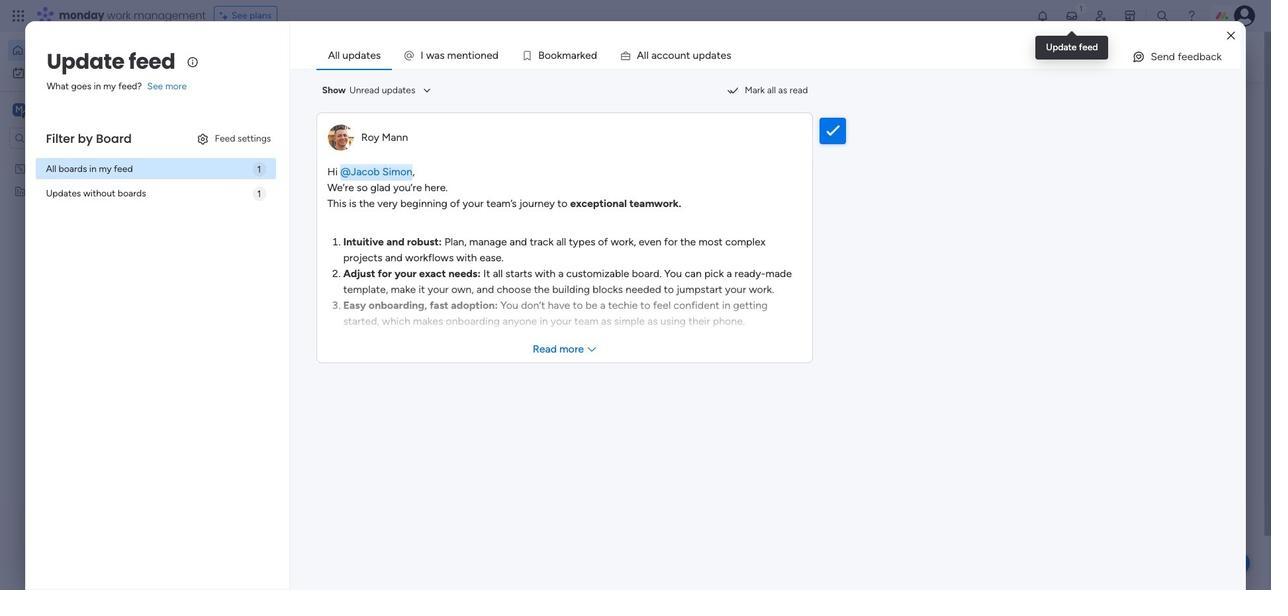 Task type: describe. For each thing, give the bounding box(es) containing it.
1 image
[[1076, 1, 1087, 16]]

give feedback image
[[1133, 50, 1146, 64]]

search everything image
[[1156, 9, 1170, 23]]

workspace selection element
[[13, 102, 111, 119]]

quick search results list box
[[244, 124, 981, 299]]

help image
[[1185, 9, 1199, 23]]

invite members image
[[1095, 9, 1108, 23]]

1 element
[[378, 315, 394, 331]]

select product image
[[12, 9, 25, 23]]

v2 user feedback image
[[1024, 49, 1034, 64]]

close image
[[1228, 31, 1236, 41]]

workspace image
[[13, 103, 26, 117]]



Task type: locate. For each thing, give the bounding box(es) containing it.
update feed image
[[1066, 9, 1079, 23]]

notifications image
[[1036, 9, 1050, 23]]

roy mann image
[[276, 361, 302, 387]]

monday marketplace image
[[1124, 9, 1137, 23]]

0 vertical spatial option
[[8, 40, 161, 61]]

option
[[8, 40, 161, 61], [8, 62, 161, 83], [0, 157, 169, 159]]

jacob simon image
[[1234, 5, 1256, 26]]

add to favorites image
[[580, 242, 594, 255]]

v2 bolt switch image
[[1127, 49, 1135, 64]]

tab list
[[317, 42, 1241, 69]]

remove from favorites image
[[398, 242, 411, 255]]

see plans image
[[220, 9, 232, 23]]

1 vertical spatial option
[[8, 62, 161, 83]]

tab
[[317, 42, 392, 69]]

public board image
[[443, 242, 458, 256]]

workspace image
[[266, 537, 298, 569]]

component image
[[443, 263, 455, 275]]

list box
[[0, 155, 169, 381]]

Search in workspace field
[[28, 131, 111, 146]]

2 vertical spatial option
[[0, 157, 169, 159]]



Task type: vqa. For each thing, say whether or not it's contained in the screenshot.
Inbox 'icon' at the top right of the page
no



